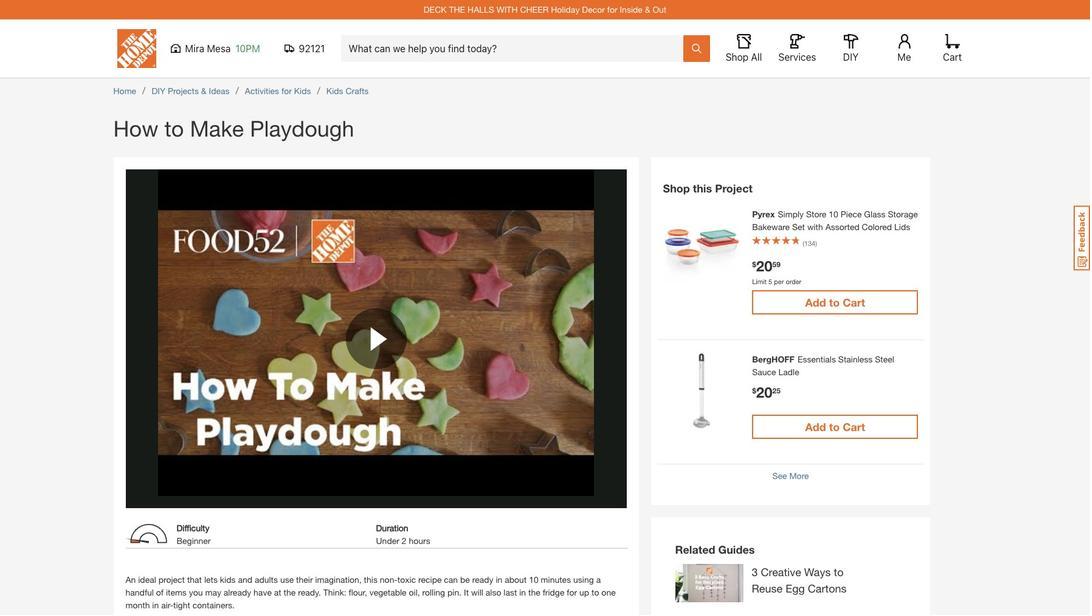 Task type: locate. For each thing, give the bounding box(es) containing it.
this left 'non-'
[[364, 575, 377, 585]]

1 vertical spatial for
[[281, 86, 292, 96]]

month
[[126, 601, 150, 611]]

1 vertical spatial cart
[[843, 296, 865, 309]]

simply store 10 piece glass storage bakeware set with assorted colored lids
[[752, 209, 918, 232]]

$ for $ 20 59
[[752, 260, 756, 269]]

glass
[[864, 209, 886, 219]]

already
[[224, 588, 251, 598]]

0 horizontal spatial &
[[201, 86, 206, 96]]

kids left the crafts
[[326, 86, 343, 96]]

1 vertical spatial add to cart button
[[752, 415, 918, 439]]

and
[[238, 575, 252, 585]]

1 $ from the top
[[752, 260, 756, 269]]

1 vertical spatial this
[[364, 575, 377, 585]]

crafts
[[346, 86, 369, 96]]

2 20 from the top
[[756, 384, 772, 401]]

creative
[[761, 566, 801, 579]]

ways
[[804, 566, 831, 579]]

2 vertical spatial for
[[567, 588, 577, 598]]

1 vertical spatial in
[[519, 588, 526, 598]]

to inside an ideal project that lets kids and adults use their imagination, this non-toxic recipe can be ready in about 10 minutes using a handful of items you may already have at the ready. think: flour, vegetable oil, rolling pin. it will also last in the fridge for up to one month in air-tight containers.
[[592, 588, 599, 598]]

difficulty beginner
[[177, 523, 211, 546]]

1 horizontal spatial in
[[496, 575, 502, 585]]

0 horizontal spatial 10
[[529, 575, 538, 585]]

0 vertical spatial &
[[645, 4, 650, 15]]

at
[[274, 588, 281, 598]]

92121
[[299, 43, 325, 54]]

in left air-
[[152, 601, 159, 611]]

difficulty
[[177, 523, 209, 533]]

the right at
[[284, 588, 296, 598]]

it
[[464, 588, 469, 598]]

this
[[693, 182, 712, 195], [364, 575, 377, 585]]

2 vertical spatial in
[[152, 601, 159, 611]]

92121 button
[[284, 43, 326, 55]]

that
[[187, 575, 202, 585]]

assorted
[[825, 222, 859, 232]]

project
[[158, 575, 185, 585]]

for left up in the right of the page
[[567, 588, 577, 598]]

20 up limit
[[756, 258, 772, 275]]

shop this project
[[663, 182, 753, 195]]

10 inside an ideal project that lets kids and adults use their imagination, this non-toxic recipe can be ready in about 10 minutes using a handful of items you may already have at the ready. think: flour, vegetable oil, rolling pin. it will also last in the fridge for up to one month in air-tight containers.
[[529, 575, 538, 585]]

0 horizontal spatial the
[[284, 588, 296, 598]]

for left inside on the top right
[[607, 4, 617, 15]]

diy projects & ideas link
[[152, 86, 230, 96]]

0 horizontal spatial kids
[[294, 86, 311, 96]]

$ inside $ 20 25
[[752, 386, 756, 395]]

10
[[829, 209, 838, 219], [529, 575, 538, 585]]

to inside 3 creative ways to reuse egg cartons
[[834, 566, 844, 579]]

diy inside "button"
[[843, 52, 859, 63]]

2 kids from the left
[[326, 86, 343, 96]]

deck the halls with cheer holiday decor for inside & out
[[424, 4, 666, 15]]

1 horizontal spatial this
[[693, 182, 712, 195]]

& left ideas
[[201, 86, 206, 96]]

essentials stainless steel sauce ladle
[[752, 354, 894, 377]]

pin.
[[447, 588, 462, 598]]

diy right services at right
[[843, 52, 859, 63]]

in up also
[[496, 575, 502, 585]]

2 $ from the top
[[752, 386, 756, 395]]

limit 5 per order
[[752, 278, 801, 286]]

0 vertical spatial $
[[752, 260, 756, 269]]

this inside an ideal project that lets kids and adults use their imagination, this non-toxic recipe can be ready in about 10 minutes using a handful of items you may already have at the ready. think: flour, vegetable oil, rolling pin. it will also last in the fridge for up to one month in air-tight containers.
[[364, 575, 377, 585]]

cartons
[[808, 582, 847, 595]]

10 right about
[[529, 575, 538, 585]]

1 vertical spatial shop
[[663, 182, 690, 195]]

1 horizontal spatial kids
[[326, 86, 343, 96]]

hours
[[409, 536, 430, 546]]

how
[[113, 116, 158, 142]]

kids
[[294, 86, 311, 96], [326, 86, 343, 96]]

activities for kids
[[245, 86, 311, 96]]

0 vertical spatial shop
[[726, 52, 748, 63]]

activities for kids link
[[245, 86, 311, 96]]

0 vertical spatial in
[[496, 575, 502, 585]]

0 vertical spatial 20
[[756, 258, 772, 275]]

1 horizontal spatial 10
[[829, 209, 838, 219]]

related
[[675, 543, 715, 557]]

1 horizontal spatial for
[[567, 588, 577, 598]]

make
[[190, 116, 244, 142]]

the left fridge on the bottom of the page
[[528, 588, 540, 598]]

thumbnail image
[[126, 170, 626, 497]]

diy
[[843, 52, 859, 63], [152, 86, 165, 96]]

related guides
[[675, 543, 755, 557]]

kids crafts link
[[326, 86, 369, 96]]

steel
[[875, 354, 894, 364]]

add to cart
[[805, 296, 865, 309], [805, 420, 865, 434]]

25
[[772, 386, 781, 395]]

services button
[[778, 34, 817, 63]]

activities
[[245, 86, 279, 96]]

halls
[[468, 4, 494, 15]]

kids up playdough
[[294, 86, 311, 96]]

stainless
[[838, 354, 873, 364]]

2 horizontal spatial in
[[519, 588, 526, 598]]

store
[[806, 209, 826, 219]]

3 creative ways to reuse egg cartons
[[752, 566, 847, 595]]

1 horizontal spatial shop
[[726, 52, 748, 63]]

0 vertical spatial diy
[[843, 52, 859, 63]]

shop left all
[[726, 52, 748, 63]]

0 horizontal spatial diy
[[152, 86, 165, 96]]

diy button
[[831, 34, 870, 63]]

$ for $ 20 25
[[752, 386, 756, 395]]

20 down sauce
[[756, 384, 772, 401]]

10 up assorted
[[829, 209, 838, 219]]

shop left project
[[663, 182, 690, 195]]

last
[[504, 588, 517, 598]]

1 vertical spatial add
[[805, 420, 826, 434]]

mesa
[[207, 43, 231, 54]]

diy left projects
[[152, 86, 165, 96]]

1 20 from the top
[[756, 258, 772, 275]]

holiday
[[551, 4, 580, 15]]

essentials stainless steel sauce ladle image
[[663, 353, 740, 430]]

1 kids from the left
[[294, 86, 311, 96]]

1 horizontal spatial &
[[645, 4, 650, 15]]

deck
[[424, 4, 447, 15]]

use
[[280, 575, 294, 585]]

this left project
[[693, 182, 712, 195]]

deck the halls with cheer holiday decor for inside & out link
[[424, 4, 666, 15]]

1 vertical spatial 20
[[756, 384, 772, 401]]

1 vertical spatial diy
[[152, 86, 165, 96]]

0 horizontal spatial shop
[[663, 182, 690, 195]]

$ inside the $ 20 59
[[752, 260, 756, 269]]

$ up limit
[[752, 260, 756, 269]]

0 horizontal spatial this
[[364, 575, 377, 585]]

1 vertical spatial 10
[[529, 575, 538, 585]]

ideal
[[138, 575, 156, 585]]

set
[[792, 222, 805, 232]]

non-
[[380, 575, 398, 585]]

shop inside shop all button
[[726, 52, 748, 63]]

0 vertical spatial add
[[805, 296, 826, 309]]

simply
[[778, 209, 804, 219]]

shop for shop this project
[[663, 182, 690, 195]]

0 vertical spatial 10
[[829, 209, 838, 219]]

project
[[715, 182, 753, 195]]

add to cart button
[[752, 290, 918, 315], [752, 415, 918, 439]]

kids crafts
[[326, 86, 369, 96]]

shop all
[[726, 52, 762, 63]]

0 vertical spatial add to cart button
[[752, 290, 918, 315]]

for right activities
[[281, 86, 292, 96]]

reuse
[[752, 582, 783, 595]]

2 horizontal spatial for
[[607, 4, 617, 15]]

all
[[751, 52, 762, 63]]

1 vertical spatial add to cart
[[805, 420, 865, 434]]

1 add from the top
[[805, 296, 826, 309]]

diy for diy
[[843, 52, 859, 63]]

ladle
[[778, 367, 799, 377]]

0 horizontal spatial for
[[281, 86, 292, 96]]

also
[[486, 588, 501, 598]]

in right last
[[519, 588, 526, 598]]

ready.
[[298, 588, 321, 598]]

$
[[752, 260, 756, 269], [752, 386, 756, 395]]

1 vertical spatial $
[[752, 386, 756, 395]]

1 horizontal spatial the
[[528, 588, 540, 598]]

10pm
[[235, 43, 260, 54]]

1 horizontal spatial diy
[[843, 52, 859, 63]]

0 horizontal spatial in
[[152, 601, 159, 611]]

the home depot logo image
[[117, 29, 156, 68]]

$ down sauce
[[752, 386, 756, 395]]

0 vertical spatial add to cart
[[805, 296, 865, 309]]

& left out
[[645, 4, 650, 15]]



Task type: describe. For each thing, give the bounding box(es) containing it.
home
[[113, 86, 136, 96]]

see more
[[772, 471, 809, 481]]

1 the from the left
[[284, 588, 296, 598]]

services
[[778, 52, 816, 63]]

berghoff
[[752, 354, 795, 364]]

1 vertical spatial &
[[201, 86, 206, 96]]

What can we help you find today? search field
[[349, 36, 682, 61]]

be
[[460, 575, 470, 585]]

egg
[[786, 582, 805, 595]]

inside
[[620, 4, 642, 15]]

diy for diy projects & ideas
[[152, 86, 165, 96]]

minutes
[[541, 575, 571, 585]]

ready
[[472, 575, 493, 585]]

will
[[471, 588, 483, 598]]

2 add from the top
[[805, 420, 826, 434]]

out
[[653, 4, 666, 15]]

beginner
[[177, 536, 211, 546]]

20 for $ 20 25
[[756, 384, 772, 401]]

kids
[[220, 575, 236, 585]]

adults
[[255, 575, 278, 585]]

mira mesa 10pm
[[185, 43, 260, 54]]

limit
[[752, 278, 767, 286]]

0 vertical spatial cart
[[943, 52, 962, 63]]

duration under 2 hours
[[376, 523, 430, 546]]

me button
[[885, 34, 924, 63]]

you
[[189, 588, 203, 598]]

10 inside simply store 10 piece glass storage bakeware set with assorted colored lids
[[829, 209, 838, 219]]

simply store 10 piece glass storage bakeware set with assorted colored lids image
[[663, 208, 740, 285]]

cart link
[[939, 34, 966, 63]]

up
[[579, 588, 589, 598]]

2 the from the left
[[528, 588, 540, 598]]

ideas
[[209, 86, 230, 96]]

imagination,
[[315, 575, 362, 585]]

how to make playdough
[[113, 116, 354, 142]]

handful
[[126, 588, 154, 598]]

their
[[296, 575, 313, 585]]

a
[[596, 575, 601, 585]]

playdough
[[250, 116, 354, 142]]

for inside an ideal project that lets kids and adults use their imagination, this non-toxic recipe can be ready in about 10 minutes using a handful of items you may already have at the ready. think: flour, vegetable oil, rolling pin. it will also last in the fridge for up to one month in air-tight containers.
[[567, 588, 577, 598]]

using
[[573, 575, 594, 585]]

under
[[376, 536, 399, 546]]

storage
[[888, 209, 918, 219]]

( 134 )
[[803, 240, 817, 247]]

sauce
[[752, 367, 776, 377]]

recipe
[[418, 575, 442, 585]]

with
[[497, 4, 518, 15]]

5
[[768, 278, 772, 286]]

tight
[[173, 601, 190, 611]]

134
[[804, 240, 815, 247]]

rolling
[[422, 588, 445, 598]]

of
[[156, 588, 164, 598]]

more
[[789, 471, 809, 481]]

2 vertical spatial cart
[[843, 420, 865, 434]]

1 add to cart from the top
[[805, 296, 865, 309]]

59
[[772, 260, 781, 269]]

3 creative ways to reuse egg cartons image
[[675, 564, 743, 603]]

per
[[774, 278, 784, 286]]

with
[[807, 222, 823, 232]]

2 add to cart button from the top
[[752, 415, 918, 439]]

items
[[166, 588, 187, 598]]

shop for shop all
[[726, 52, 748, 63]]

0 vertical spatial for
[[607, 4, 617, 15]]

3 creative ways to reuse egg cartons link
[[675, 564, 857, 615]]

an
[[126, 575, 136, 585]]

2 add to cart from the top
[[805, 420, 865, 434]]

(
[[803, 240, 804, 247]]

feedback link image
[[1074, 205, 1090, 271]]

order
[[786, 278, 801, 286]]

the
[[449, 4, 465, 15]]

have
[[254, 588, 272, 598]]

)
[[815, 240, 817, 247]]

20 for $ 20 59
[[756, 258, 772, 275]]

1 add to cart button from the top
[[752, 290, 918, 315]]

containers.
[[193, 601, 235, 611]]

fridge
[[543, 588, 564, 598]]

2
[[402, 536, 406, 546]]

piece
[[841, 209, 862, 219]]

cheer
[[520, 4, 549, 15]]

duration
[[376, 523, 408, 533]]

guides
[[718, 543, 755, 557]]

toxic
[[397, 575, 416, 585]]

0 vertical spatial this
[[693, 182, 712, 195]]

oil,
[[409, 588, 420, 598]]

lets
[[204, 575, 218, 585]]

vegetable
[[369, 588, 406, 598]]

may
[[205, 588, 221, 598]]

3
[[752, 566, 758, 579]]

me
[[897, 52, 911, 63]]

essentials
[[798, 354, 836, 364]]

see more button
[[772, 465, 809, 481]]

colored
[[862, 222, 892, 232]]

can
[[444, 575, 458, 585]]

lids
[[894, 222, 910, 232]]



Task type: vqa. For each thing, say whether or not it's contained in the screenshot.
this in the An ideal project that lets kids and adults use their imagination, this non-toxic recipe can be ready in about 10 minutes using a handful of items you may already have at the ready. Think: flour, vegetable oil, rolling pin. It will also last in the fridge for up to one month in air-tight containers.
yes



